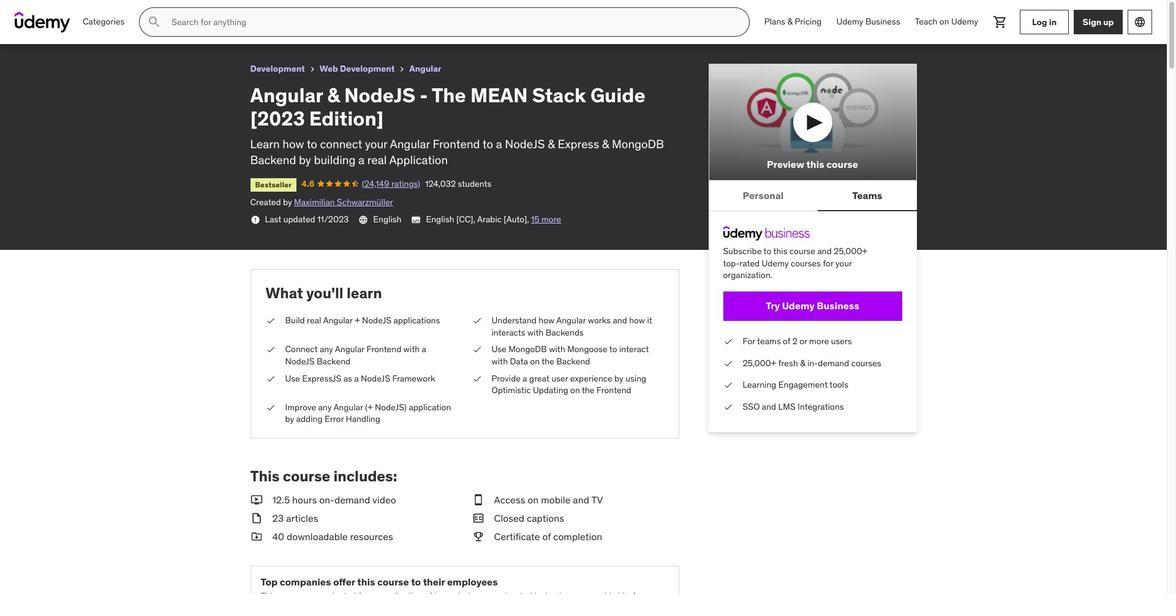 Task type: locate. For each thing, give the bounding box(es) containing it.
(24,149 ratings) up schwarzmüller
[[362, 178, 421, 189]]

1 horizontal spatial mongodb
[[612, 136, 665, 151]]

0 horizontal spatial 4.6
[[61, 21, 74, 32]]

[2023 inside angular & nodejs - the mean stack guide [2023 edition] learn how to connect your angular frontend to a nodejs & express & mongodb backend by building a real application
[[250, 106, 305, 131]]

xsmall image left expressjs
[[266, 373, 276, 385]]

1 horizontal spatial real
[[368, 153, 387, 167]]

0 vertical spatial any
[[320, 344, 333, 355]]

by up "updated" in the top of the page
[[283, 197, 292, 208]]

0 vertical spatial mean
[[120, 6, 149, 18]]

2 english from the left
[[426, 214, 455, 225]]

this down the udemy business image at top right
[[774, 246, 788, 257]]

edition] up development link
[[239, 6, 277, 18]]

course
[[827, 158, 859, 170], [790, 246, 816, 257], [283, 467, 331, 486], [378, 576, 409, 588]]

udemy right try
[[783, 300, 815, 312]]

small image left closed
[[472, 512, 485, 526]]

0 horizontal spatial mean
[[120, 6, 149, 18]]

1 horizontal spatial your
[[836, 258, 853, 269]]

in-
[[808, 358, 819, 369]]

any for backend
[[320, 344, 333, 355]]

mean for angular & nodejs - the mean stack guide [2023 edition] learn how to connect your angular frontend to a nodejs & express & mongodb backend by building a real application
[[471, 83, 528, 108]]

0 vertical spatial 25,000+
[[834, 246, 868, 257]]

0 vertical spatial ratings)
[[118, 21, 147, 32]]

small image left 40
[[250, 531, 263, 544]]

this right offer on the left of the page
[[358, 576, 375, 588]]

edition] for angular & nodejs - the mean stack guide [2023 edition] learn how to connect your angular frontend to a nodejs & express & mongodb backend by building a real application
[[309, 106, 384, 131]]

xsmall image for provide a great user experience by using optimistic updating on the frontend
[[472, 373, 482, 385]]

closed captions
[[494, 513, 565, 525]]

& right express
[[602, 136, 610, 151]]

business up the users
[[817, 300, 860, 312]]

on right data on the bottom left
[[530, 356, 540, 367]]

mongodb
[[612, 136, 665, 151], [509, 344, 547, 355]]

0 vertical spatial [2023
[[210, 6, 237, 18]]

0 horizontal spatial how
[[283, 136, 304, 151]]

how inside angular & nodejs - the mean stack guide [2023 edition] learn how to connect your angular frontend to a nodejs & express & mongodb backend by building a real application
[[283, 136, 304, 151]]

0 vertical spatial edition]
[[239, 6, 277, 18]]

how left it
[[630, 315, 646, 326]]

0 vertical spatial (24,149 ratings)
[[88, 21, 147, 32]]

choose a language image
[[1135, 16, 1147, 28]]

small image
[[250, 531, 263, 544], [472, 531, 485, 544]]

closed captions image
[[412, 215, 421, 225]]

1 vertical spatial 4.6
[[302, 178, 315, 189]]

2 small image from the left
[[472, 531, 485, 544]]

course up teams
[[827, 158, 859, 170]]

0 horizontal spatial 25,000+
[[743, 358, 777, 369]]

15
[[531, 214, 540, 225]]

0 vertical spatial your
[[365, 136, 388, 151]]

hours
[[292, 494, 317, 506]]

1 small image from the left
[[250, 531, 263, 544]]

0 vertical spatial the
[[542, 356, 555, 367]]

1 vertical spatial of
[[543, 531, 551, 543]]

1 vertical spatial 124,032
[[425, 178, 456, 189]]

development right web
[[340, 63, 395, 74]]

xsmall image left build
[[266, 315, 276, 327]]

[2023 for angular & nodejs - the mean stack guide [2023 edition] learn how to connect your angular frontend to a nodejs & express & mongodb backend by building a real application
[[250, 106, 305, 131]]

small image left certificate
[[472, 531, 485, 544]]

a
[[496, 136, 503, 151], [359, 153, 365, 167], [422, 344, 427, 355], [354, 373, 359, 384], [523, 373, 528, 384]]

frontend down 'using' at bottom right
[[597, 385, 632, 396]]

to inside use mongodb with mongoose to interact with data on the backend
[[610, 344, 618, 355]]

the left submit search icon
[[101, 6, 118, 18]]

how up 'backends'
[[539, 315, 555, 326]]

english for english [cc], arabic [auto] , 15 more
[[426, 214, 455, 225]]

xsmall image left connect
[[266, 344, 276, 356]]

1 horizontal spatial stack
[[533, 83, 586, 108]]

provide
[[492, 373, 521, 384]]

user
[[552, 373, 569, 384]]

mobile
[[541, 494, 571, 506]]

development left web
[[250, 63, 305, 74]]

last updated 11/2023
[[265, 214, 349, 225]]

124,032 down application
[[425, 178, 456, 189]]

edition] inside angular & nodejs - the mean stack guide [2023 edition] learn how to connect your angular frontend to a nodejs & express & mongodb backend by building a real application
[[309, 106, 384, 131]]

backend down learn on the top of page
[[250, 153, 296, 167]]

0 horizontal spatial more
[[542, 214, 562, 225]]

edition] up connect
[[309, 106, 384, 131]]

your inside subscribe to this course and 25,000+ top‑rated udemy courses for your organization.
[[836, 258, 853, 269]]

1 horizontal spatial use
[[492, 344, 507, 355]]

this inside subscribe to this course and 25,000+ top‑rated udemy courses for your organization.
[[774, 246, 788, 257]]

great
[[530, 373, 550, 384]]

what you'll learn
[[266, 284, 382, 303]]

english right course language icon
[[373, 214, 402, 225]]

engagement
[[779, 380, 828, 391]]

xsmall image for learning engagement tools
[[724, 380, 733, 392]]

bestseller
[[15, 23, 51, 32], [255, 180, 292, 189]]

a inside the provide a great user experience by using optimistic updating on the frontend
[[523, 373, 528, 384]]

small image left the access
[[472, 493, 485, 507]]

-
[[95, 6, 99, 18], [420, 83, 428, 108]]

by
[[299, 153, 311, 167], [283, 197, 292, 208], [615, 373, 624, 384], [285, 414, 294, 425]]

with inside understand how angular works and how it interacts with backends
[[528, 327, 544, 338]]

up
[[1104, 16, 1115, 27]]

demand up tools
[[819, 358, 850, 369]]

1 vertical spatial your
[[836, 258, 853, 269]]

english [cc], arabic [auto] , 15 more
[[426, 214, 562, 225]]

understand
[[492, 315, 537, 326]]

by left 'building' in the left top of the page
[[299, 153, 311, 167]]

the inside angular & nodejs - the mean stack guide [2023 edition] learn how to connect your angular frontend to a nodejs & express & mongodb backend by building a real application
[[432, 83, 466, 108]]

frontend down build real angular + nodejs applications
[[367, 344, 402, 355]]

business left teach
[[866, 16, 901, 27]]

guide
[[180, 6, 208, 18], [591, 83, 646, 108]]

xsmall image left web
[[308, 64, 317, 74]]

nodejs
[[57, 6, 92, 18], [345, 83, 416, 108], [505, 136, 545, 151], [362, 315, 392, 326], [285, 356, 315, 367], [361, 373, 390, 384]]

try udemy business
[[766, 300, 860, 312]]

any up error
[[318, 402, 332, 413]]

log in
[[1033, 16, 1057, 27]]

- right udemy image
[[95, 6, 99, 18]]

of
[[783, 336, 791, 347], [543, 531, 551, 543]]

11/2023
[[318, 214, 349, 225]]

any inside improve any angular (+ nodejs) application by adding error handling
[[318, 402, 332, 413]]

1 vertical spatial any
[[318, 402, 332, 413]]

demand down the includes:
[[335, 494, 370, 506]]

web
[[320, 63, 338, 74]]

25,000+ up learning
[[743, 358, 777, 369]]

real left application
[[368, 153, 387, 167]]

and up for
[[818, 246, 832, 257]]

xsmall image for use mongodb with mongoose to interact with data on the backend
[[472, 344, 482, 356]]

0 horizontal spatial stack
[[151, 6, 178, 18]]

building
[[314, 153, 356, 167]]

25,000+ down teams button
[[834, 246, 868, 257]]

course down the udemy business image at top right
[[790, 246, 816, 257]]

1 vertical spatial 124,032 students
[[425, 178, 492, 189]]

1 vertical spatial [2023
[[250, 106, 305, 131]]

(24,149 up schwarzmüller
[[362, 178, 390, 189]]

more for or
[[810, 336, 830, 347]]

courses down the users
[[852, 358, 882, 369]]

edition] for angular & nodejs - the mean stack guide [2023 edition]
[[239, 6, 277, 18]]

on right teach
[[940, 16, 950, 27]]

2 horizontal spatial backend
[[557, 356, 591, 367]]

1 horizontal spatial of
[[783, 336, 791, 347]]

0 horizontal spatial students
[[184, 21, 218, 32]]

1 vertical spatial real
[[307, 315, 321, 326]]

1 vertical spatial students
[[458, 178, 492, 189]]

small image left 23
[[250, 512, 263, 526]]

and right the works
[[613, 315, 628, 326]]

stack for angular & nodejs - the mean stack guide [2023 edition]
[[151, 6, 178, 18]]

stack inside angular & nodejs - the mean stack guide [2023 edition] learn how to connect your angular frontend to a nodejs & express & mongodb backend by building a real application
[[533, 83, 586, 108]]

xsmall image for understand how angular works and how it interacts with backends
[[472, 315, 482, 327]]

1 vertical spatial mean
[[471, 83, 528, 108]]

xsmall image left data on the bottom left
[[472, 344, 482, 356]]

use down interacts
[[492, 344, 507, 355]]

1 horizontal spatial -
[[420, 83, 428, 108]]

0 horizontal spatial use
[[285, 373, 300, 384]]

(24,149 down angular & nodejs - the mean stack guide [2023 edition]
[[88, 21, 116, 32]]

with up framework
[[404, 344, 420, 355]]

124,032 students
[[152, 21, 218, 32], [425, 178, 492, 189]]

sign up link
[[1075, 10, 1124, 34]]

1 horizontal spatial this
[[774, 246, 788, 257]]

this right preview
[[807, 158, 825, 170]]

0 horizontal spatial edition]
[[239, 6, 277, 18]]

1 horizontal spatial backend
[[317, 356, 351, 367]]

1 vertical spatial stack
[[533, 83, 586, 108]]

on inside the provide a great user experience by using optimistic updating on the frontend
[[571, 385, 580, 396]]

1 horizontal spatial 124,032 students
[[425, 178, 492, 189]]

2 development from the left
[[340, 63, 395, 74]]

0 vertical spatial guide
[[180, 6, 208, 18]]

1 vertical spatial demand
[[335, 494, 370, 506]]

fresh
[[779, 358, 799, 369]]

sign
[[1083, 16, 1102, 27]]

udemy up 'organization.' at right top
[[762, 258, 789, 269]]

how
[[283, 136, 304, 151], [539, 315, 555, 326], [630, 315, 646, 326]]

124,032 students up [cc], arabic
[[425, 178, 492, 189]]

more right or
[[810, 336, 830, 347]]

xsmall image for improve any angular (+ nodejs) application by adding error handling
[[266, 402, 276, 414]]

of left 2
[[783, 336, 791, 347]]

,
[[527, 214, 529, 225]]

0 horizontal spatial development
[[250, 63, 305, 74]]

1 horizontal spatial 25,000+
[[834, 246, 868, 257]]

build
[[285, 315, 305, 326]]

Search for anything text field
[[169, 12, 735, 32]]

0 horizontal spatial courses
[[791, 258, 821, 269]]

ratings) down application
[[392, 178, 421, 189]]

users
[[832, 336, 853, 347]]

preview this course button
[[709, 64, 917, 181]]

plans & pricing link
[[757, 7, 830, 37]]

0 vertical spatial -
[[95, 6, 99, 18]]

0 horizontal spatial small image
[[250, 531, 263, 544]]

mongodb right express
[[612, 136, 665, 151]]

1 horizontal spatial students
[[458, 178, 492, 189]]

backend down mongoose
[[557, 356, 591, 367]]

0 vertical spatial the
[[101, 6, 118, 18]]

1 english from the left
[[373, 214, 402, 225]]

0 horizontal spatial 124,032
[[152, 21, 182, 32]]

0 horizontal spatial the
[[101, 6, 118, 18]]

preview this course
[[768, 158, 859, 170]]

&
[[48, 6, 55, 18], [788, 16, 793, 27], [328, 83, 340, 108], [548, 136, 555, 151], [602, 136, 610, 151], [801, 358, 806, 369]]

1 horizontal spatial 124,032
[[425, 178, 456, 189]]

any inside connect any angular frontend with a nodejs backend
[[320, 344, 333, 355]]

students right submit search icon
[[184, 21, 218, 32]]

more for 15
[[542, 214, 562, 225]]

2 horizontal spatial frontend
[[597, 385, 632, 396]]

(24,149
[[88, 21, 116, 32], [362, 178, 390, 189]]

the down angular link
[[432, 83, 466, 108]]

courses inside subscribe to this course and 25,000+ top‑rated udemy courses for your organization.
[[791, 258, 821, 269]]

xsmall image left last
[[250, 215, 260, 225]]

organization.
[[724, 270, 773, 281]]

0 vertical spatial 4.6
[[61, 21, 74, 32]]

0 vertical spatial business
[[866, 16, 901, 27]]

1 vertical spatial the
[[582, 385, 595, 396]]

shopping cart with 0 items image
[[994, 15, 1008, 29]]

0 vertical spatial this
[[807, 158, 825, 170]]

real
[[368, 153, 387, 167], [307, 315, 321, 326]]

learn
[[250, 136, 280, 151]]

use for use expressjs as a nodejs framework
[[285, 373, 300, 384]]

by inside angular & nodejs - the mean stack guide [2023 edition] learn how to connect your angular frontend to a nodejs & express & mongodb backend by building a real application
[[299, 153, 311, 167]]

1 development from the left
[[250, 63, 305, 74]]

optimistic
[[492, 385, 531, 396]]

in
[[1050, 16, 1057, 27]]

with up provide
[[492, 356, 508, 367]]

backend inside angular & nodejs - the mean stack guide [2023 edition] learn how to connect your angular frontend to a nodejs & express & mongodb backend by building a real application
[[250, 153, 296, 167]]

employees
[[447, 576, 498, 588]]

124,032 down angular & nodejs - the mean stack guide [2023 edition]
[[152, 21, 182, 32]]

xsmall image left fresh
[[724, 358, 733, 370]]

experience
[[571, 373, 613, 384]]

1 horizontal spatial edition]
[[309, 106, 384, 131]]

mean inside angular & nodejs - the mean stack guide [2023 edition] learn how to connect your angular frontend to a nodejs & express & mongodb backend by building a real application
[[471, 83, 528, 108]]

0 horizontal spatial (24,149 ratings)
[[88, 21, 147, 32]]

build real angular + nodejs applications
[[285, 315, 440, 326]]

real right build
[[307, 315, 321, 326]]

use
[[492, 344, 507, 355], [285, 373, 300, 384]]

1 horizontal spatial demand
[[819, 358, 850, 369]]

2 vertical spatial this
[[358, 576, 375, 588]]

small image for access on mobile and tv
[[472, 493, 485, 507]]

teams button
[[819, 181, 917, 210]]

0 horizontal spatial (24,149
[[88, 21, 116, 32]]

1 horizontal spatial english
[[426, 214, 455, 225]]

0 horizontal spatial backend
[[250, 153, 296, 167]]

by left 'using' at bottom right
[[615, 373, 624, 384]]

xsmall image left improve
[[266, 402, 276, 414]]

1 vertical spatial frontend
[[367, 344, 402, 355]]

small image left 12.5
[[250, 493, 263, 507]]

0 vertical spatial mongodb
[[612, 136, 665, 151]]

xsmall image
[[308, 64, 317, 74], [250, 215, 260, 225], [266, 315, 276, 327], [472, 315, 482, 327], [724, 336, 733, 348], [472, 344, 482, 356], [266, 402, 276, 414]]

interacts
[[492, 327, 526, 338]]

course inside button
[[827, 158, 859, 170]]

1 vertical spatial guide
[[591, 83, 646, 108]]

development
[[250, 63, 305, 74], [340, 63, 395, 74]]

frontend inside angular & nodejs - the mean stack guide [2023 edition] learn how to connect your angular frontend to a nodejs & express & mongodb backend by building a real application
[[433, 136, 480, 151]]

1 horizontal spatial the
[[432, 83, 466, 108]]

with inside connect any angular frontend with a nodejs backend
[[404, 344, 420, 355]]

to inside subscribe to this course and 25,000+ top‑rated udemy courses for your organization.
[[764, 246, 772, 257]]

1 vertical spatial more
[[810, 336, 830, 347]]

teach on udemy
[[916, 16, 979, 27]]

40 downloadable resources
[[272, 531, 393, 543]]

business
[[866, 16, 901, 27], [817, 300, 860, 312]]

0 vertical spatial frontend
[[433, 136, 480, 151]]

your right connect
[[365, 136, 388, 151]]

on
[[940, 16, 950, 27], [530, 356, 540, 367], [571, 385, 580, 396], [528, 494, 539, 506]]

frontend
[[433, 136, 480, 151], [367, 344, 402, 355], [597, 385, 632, 396]]

the down the experience
[[582, 385, 595, 396]]

xsmall image
[[397, 64, 407, 74], [266, 344, 276, 356], [724, 358, 733, 370], [266, 373, 276, 385], [472, 373, 482, 385], [724, 380, 733, 392], [724, 401, 733, 413]]

ratings) down angular & nodejs - the mean stack guide [2023 edition]
[[118, 21, 147, 32]]

xsmall image left interacts
[[472, 315, 482, 327]]

by down improve
[[285, 414, 294, 425]]

real inside angular & nodejs - the mean stack guide [2023 edition] learn how to connect your angular frontend to a nodejs & express & mongodb backend by building a real application
[[368, 153, 387, 167]]

tab list
[[709, 181, 917, 212]]

0 horizontal spatial mongodb
[[509, 344, 547, 355]]

0 horizontal spatial 124,032 students
[[152, 21, 218, 32]]

0 horizontal spatial ratings)
[[118, 21, 147, 32]]

- down angular link
[[420, 83, 428, 108]]

mean for angular & nodejs - the mean stack guide [2023 edition]
[[120, 6, 149, 18]]

how right learn on the top of page
[[283, 136, 304, 151]]

xsmall image left the for
[[724, 336, 733, 348]]

1 horizontal spatial mean
[[471, 83, 528, 108]]

backend up expressjs
[[317, 356, 351, 367]]

and right sso
[[762, 401, 777, 412]]

courses
[[791, 258, 821, 269], [852, 358, 882, 369]]

0 horizontal spatial [2023
[[210, 6, 237, 18]]

with down 'backends'
[[549, 344, 566, 355]]

1 horizontal spatial (24,149
[[362, 178, 390, 189]]

any right connect
[[320, 344, 333, 355]]

1 horizontal spatial [2023
[[250, 106, 305, 131]]

personal
[[743, 189, 784, 201]]

mongodb up data on the bottom left
[[509, 344, 547, 355]]

video
[[373, 494, 396, 506]]

course language image
[[359, 215, 369, 225]]

1 vertical spatial courses
[[852, 358, 882, 369]]

with down understand
[[528, 327, 544, 338]]

students up [cc], arabic
[[458, 178, 492, 189]]

1 vertical spatial use
[[285, 373, 300, 384]]

small image for 40
[[250, 531, 263, 544]]

1 vertical spatial the
[[432, 83, 466, 108]]

xsmall image for use expressjs as a nodejs framework
[[266, 373, 276, 385]]

25,000+ inside subscribe to this course and 25,000+ top‑rated udemy courses for your organization.
[[834, 246, 868, 257]]

0 horizontal spatial english
[[373, 214, 402, 225]]

on down the experience
[[571, 385, 580, 396]]

small image
[[250, 493, 263, 507], [472, 493, 485, 507], [250, 512, 263, 526], [472, 512, 485, 526]]

guide inside angular & nodejs - the mean stack guide [2023 edition] learn how to connect your angular frontend to a nodejs & express & mongodb backend by building a real application
[[591, 83, 646, 108]]

1 vertical spatial bestseller
[[255, 180, 292, 189]]

by inside the provide a great user experience by using optimistic updating on the frontend
[[615, 373, 624, 384]]

1 horizontal spatial development
[[340, 63, 395, 74]]

xsmall image left learning
[[724, 380, 733, 392]]

xsmall image for build real angular + nodejs applications
[[266, 315, 276, 327]]

it
[[648, 315, 653, 326]]

courses left for
[[791, 258, 821, 269]]

0 horizontal spatial bestseller
[[15, 23, 51, 32]]

xsmall image for for teams of 2 or more users
[[724, 336, 733, 348]]

0 vertical spatial more
[[542, 214, 562, 225]]

udemy business image
[[724, 226, 810, 241]]

english right closed captions icon at the top left of page
[[426, 214, 455, 225]]

- inside angular & nodejs - the mean stack guide [2023 edition] learn how to connect your angular frontend to a nodejs & express & mongodb backend by building a real application
[[420, 83, 428, 108]]

guide for angular & nodejs - the mean stack guide [2023 edition] learn how to connect your angular frontend to a nodejs & express & mongodb backend by building a real application
[[591, 83, 646, 108]]

4.6 left categories dropdown button
[[61, 21, 74, 32]]

and left tv
[[573, 494, 590, 506]]

1 horizontal spatial small image
[[472, 531, 485, 544]]

124,032 students down angular & nodejs - the mean stack guide [2023 edition]
[[152, 21, 218, 32]]

use inside use mongodb with mongoose to interact with data on the backend
[[492, 344, 507, 355]]

1 horizontal spatial business
[[866, 16, 901, 27]]

integrations
[[798, 401, 844, 412]]

ratings)
[[118, 21, 147, 32], [392, 178, 421, 189]]

english for english
[[373, 214, 402, 225]]

0 horizontal spatial your
[[365, 136, 388, 151]]

0 vertical spatial use
[[492, 344, 507, 355]]

[2023 for angular & nodejs - the mean stack guide [2023 edition]
[[210, 6, 237, 18]]

created
[[250, 197, 281, 208]]

1 vertical spatial this
[[774, 246, 788, 257]]

small image for certificate
[[472, 531, 485, 544]]

2 horizontal spatial this
[[807, 158, 825, 170]]



Task type: vqa. For each thing, say whether or not it's contained in the screenshot.
Training, at the left top of page
no



Task type: describe. For each thing, give the bounding box(es) containing it.
maximilian schwarzmüller link
[[294, 197, 393, 208]]

1 horizontal spatial bestseller
[[255, 180, 292, 189]]

2 horizontal spatial how
[[630, 315, 646, 326]]

improve any angular (+ nodejs) application by adding error handling
[[285, 402, 451, 425]]

1 horizontal spatial how
[[539, 315, 555, 326]]

or
[[800, 336, 808, 347]]

their
[[423, 576, 445, 588]]

1 horizontal spatial courses
[[852, 358, 882, 369]]

log in link
[[1021, 10, 1070, 34]]

personal button
[[709, 181, 819, 210]]

applications
[[394, 315, 440, 326]]

& right plans
[[788, 16, 793, 27]]

1 vertical spatial 25,000+
[[743, 358, 777, 369]]

angular inside improve any angular (+ nodejs) application by adding error handling
[[334, 402, 363, 413]]

1 vertical spatial ratings)
[[392, 178, 421, 189]]

angular inside understand how angular works and how it interacts with backends
[[557, 315, 586, 326]]

expressjs
[[302, 373, 342, 384]]

as
[[344, 373, 352, 384]]

updated
[[284, 214, 316, 225]]

this inside button
[[807, 158, 825, 170]]

xsmall image for 25,000+ fresh & in-demand courses
[[724, 358, 733, 370]]

try udemy business link
[[724, 292, 903, 321]]

0 vertical spatial bestseller
[[15, 23, 51, 32]]

companies
[[280, 576, 331, 588]]

created by maximilian schwarzmüller
[[250, 197, 393, 208]]

small image for closed captions
[[472, 512, 485, 526]]

using
[[626, 373, 647, 384]]

access on mobile and tv
[[494, 494, 603, 506]]

1 vertical spatial (24,149 ratings)
[[362, 178, 421, 189]]

categories
[[83, 16, 125, 27]]

udemy left shopping cart with 0 items icon
[[952, 16, 979, 27]]

small image for 23 articles
[[250, 512, 263, 526]]

1 vertical spatial business
[[817, 300, 860, 312]]

12.5 hours on-demand video
[[272, 494, 396, 506]]

completion
[[554, 531, 603, 543]]

course inside subscribe to this course and 25,000+ top‑rated udemy courses for your organization.
[[790, 246, 816, 257]]

the inside use mongodb with mongoose to interact with data on the backend
[[542, 356, 555, 367]]

12.5
[[272, 494, 290, 506]]

angular inside connect any angular frontend with a nodejs backend
[[335, 344, 365, 355]]

& down web
[[328, 83, 340, 108]]

the for angular & nodejs - the mean stack guide [2023 edition] learn how to connect your angular frontend to a nodejs & express & mongodb backend by building a real application
[[432, 83, 466, 108]]

for
[[824, 258, 834, 269]]

[cc], arabic
[[457, 214, 502, 225]]

xsmall image left angular link
[[397, 64, 407, 74]]

this course includes:
[[250, 467, 397, 486]]

backend inside connect any angular frontend with a nodejs backend
[[317, 356, 351, 367]]

top‑rated
[[724, 258, 760, 269]]

schwarzmüller
[[337, 197, 393, 208]]

1 vertical spatial (24,149
[[362, 178, 390, 189]]

- for angular & nodejs - the mean stack guide [2023 edition] learn how to connect your angular frontend to a nodejs & express & mongodb backend by building a real application
[[420, 83, 428, 108]]

on-
[[319, 494, 335, 506]]

learning engagement tools
[[743, 380, 849, 391]]

access
[[494, 494, 526, 506]]

this
[[250, 467, 280, 486]]

frontend inside the provide a great user experience by using optimistic updating on the frontend
[[597, 385, 632, 396]]

+
[[355, 315, 360, 326]]

handling
[[346, 414, 381, 425]]

plans & pricing
[[765, 16, 822, 27]]

a inside connect any angular frontend with a nodejs backend
[[422, 344, 427, 355]]

express
[[558, 136, 600, 151]]

the for angular & nodejs - the mean stack guide [2023 edition]
[[101, 6, 118, 18]]

sso and lms integrations
[[743, 401, 844, 412]]

subscribe to this course and 25,000+ top‑rated udemy courses for your organization.
[[724, 246, 868, 281]]

teams
[[758, 336, 781, 347]]

0 vertical spatial 124,032 students
[[152, 21, 218, 32]]

the inside the provide a great user experience by using optimistic updating on the frontend
[[582, 385, 595, 396]]

works
[[588, 315, 611, 326]]

framework
[[393, 373, 436, 384]]

xsmall image for last updated 11/2023
[[250, 215, 260, 225]]

pricing
[[795, 16, 822, 27]]

frontend inside connect any angular frontend with a nodejs backend
[[367, 344, 402, 355]]

angular & nodejs - the mean stack guide [2023 edition] learn how to connect your angular frontend to a nodejs & express & mongodb backend by building a real application
[[250, 83, 665, 167]]

25,000+ fresh & in-demand courses
[[743, 358, 882, 369]]

udemy image
[[15, 12, 70, 32]]

for
[[743, 336, 756, 347]]

0 horizontal spatial demand
[[335, 494, 370, 506]]

1 horizontal spatial 4.6
[[302, 178, 315, 189]]

2
[[793, 336, 798, 347]]

mongodb inside use mongodb with mongoose to interact with data on the backend
[[509, 344, 547, 355]]

udemy right pricing
[[837, 16, 864, 27]]

mongodb inside angular & nodejs - the mean stack guide [2023 edition] learn how to connect your angular frontend to a nodejs & express & mongodb backend by building a real application
[[612, 136, 665, 151]]

error
[[325, 414, 344, 425]]

angular & nodejs - the mean stack guide [2023 edition]
[[10, 6, 277, 18]]

categories button
[[75, 7, 132, 37]]

connect any angular frontend with a nodejs backend
[[285, 344, 427, 367]]

[auto]
[[504, 214, 527, 225]]

for teams of 2 or more users
[[743, 336, 853, 347]]

udemy inside subscribe to this course and 25,000+ top‑rated udemy courses for your organization.
[[762, 258, 789, 269]]

offer
[[333, 576, 355, 588]]

tab list containing personal
[[709, 181, 917, 212]]

web development
[[320, 63, 395, 74]]

what
[[266, 284, 303, 303]]

your inside angular & nodejs - the mean stack guide [2023 edition] learn how to connect your angular frontend to a nodejs & express & mongodb backend by building a real application
[[365, 136, 388, 151]]

log
[[1033, 16, 1048, 27]]

nodejs inside connect any angular frontend with a nodejs backend
[[285, 356, 315, 367]]

development link
[[250, 61, 305, 76]]

small image for 12.5 hours on-demand video
[[250, 493, 263, 507]]

23 articles
[[272, 513, 318, 525]]

0 vertical spatial students
[[184, 21, 218, 32]]

sign up
[[1083, 16, 1115, 27]]

& left categories on the top left
[[48, 6, 55, 18]]

sso
[[743, 401, 760, 412]]

you'll
[[306, 284, 344, 303]]

23
[[272, 513, 284, 525]]

plans
[[765, 16, 786, 27]]

& left express
[[548, 136, 555, 151]]

articles
[[286, 513, 318, 525]]

improve
[[285, 402, 316, 413]]

lms
[[779, 401, 796, 412]]

guide for angular & nodejs - the mean stack guide [2023 edition]
[[180, 6, 208, 18]]

on up 'closed captions'
[[528, 494, 539, 506]]

backends
[[546, 327, 584, 338]]

any for adding
[[318, 402, 332, 413]]

udemy business link
[[830, 7, 908, 37]]

0 horizontal spatial of
[[543, 531, 551, 543]]

downloadable
[[287, 531, 348, 543]]

resources
[[350, 531, 393, 543]]

teach on udemy link
[[908, 7, 986, 37]]

xsmall image for connect any angular frontend with a nodejs backend
[[266, 344, 276, 356]]

use mongodb with mongoose to interact with data on the backend
[[492, 344, 649, 367]]

40
[[272, 531, 285, 543]]

nodejs)
[[375, 402, 407, 413]]

submit search image
[[147, 15, 162, 29]]

& left in-
[[801, 358, 806, 369]]

top companies offer this course to their employees
[[261, 576, 498, 588]]

stack for angular & nodejs - the mean stack guide [2023 edition] learn how to connect your angular frontend to a nodejs & express & mongodb backend by building a real application
[[533, 83, 586, 108]]

and inside understand how angular works and how it interacts with backends
[[613, 315, 628, 326]]

- for angular & nodejs - the mean stack guide [2023 edition]
[[95, 6, 99, 18]]

mongoose
[[568, 344, 608, 355]]

use for use mongodb with mongoose to interact with data on the backend
[[492, 344, 507, 355]]

provide a great user experience by using optimistic updating on the frontend
[[492, 373, 647, 396]]

last
[[265, 214, 282, 225]]

0 vertical spatial of
[[783, 336, 791, 347]]

(+
[[365, 402, 373, 413]]

by inside improve any angular (+ nodejs) application by adding error handling
[[285, 414, 294, 425]]

and inside subscribe to this course and 25,000+ top‑rated udemy courses for your organization.
[[818, 246, 832, 257]]

backend inside use mongodb with mongoose to interact with data on the backend
[[557, 356, 591, 367]]

course left the their
[[378, 576, 409, 588]]

on inside use mongodb with mongoose to interact with data on the backend
[[530, 356, 540, 367]]

updating
[[533, 385, 569, 396]]

use expressjs as a nodejs framework
[[285, 373, 436, 384]]

course up 'hours'
[[283, 467, 331, 486]]

xsmall image for sso and lms integrations
[[724, 401, 733, 413]]

learning
[[743, 380, 777, 391]]

closed
[[494, 513, 525, 525]]



